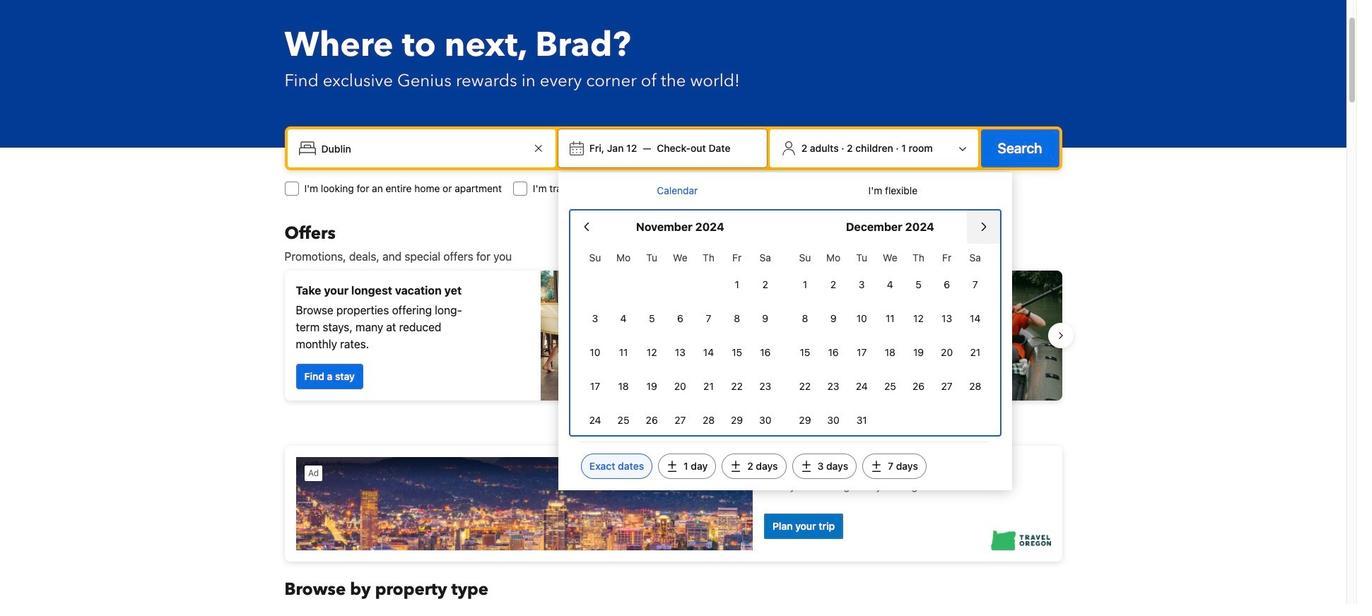 Task type: vqa. For each thing, say whether or not it's contained in the screenshot.
region
yes



Task type: describe. For each thing, give the bounding box(es) containing it.
1 November 2024 checkbox
[[723, 269, 751, 300]]

14 November 2024 checkbox
[[695, 337, 723, 368]]

13 November 2024 checkbox
[[666, 337, 695, 368]]

14 December 2024 checkbox
[[961, 303, 990, 334]]

7 December 2024 checkbox
[[961, 269, 990, 300]]

Where are you going? field
[[316, 136, 530, 161]]

24 November 2024 checkbox
[[581, 405, 609, 436]]

2 December 2024 checkbox
[[819, 269, 848, 300]]

advertisement element
[[285, 446, 1062, 562]]

3 November 2024 checkbox
[[581, 303, 609, 334]]

21 December 2024 checkbox
[[961, 337, 990, 368]]

22 December 2024 checkbox
[[791, 371, 819, 402]]

19 December 2024 checkbox
[[904, 337, 933, 368]]

6 November 2024 checkbox
[[666, 303, 695, 334]]

18 December 2024 checkbox
[[876, 337, 904, 368]]

19 November 2024 checkbox
[[638, 371, 666, 402]]

16 December 2024 checkbox
[[819, 337, 848, 368]]

12 December 2024 checkbox
[[904, 303, 933, 334]]

4 December 2024 checkbox
[[876, 269, 904, 300]]

1 December 2024 checkbox
[[791, 269, 819, 300]]

23 November 2024 checkbox
[[751, 371, 780, 402]]

16 November 2024 checkbox
[[751, 337, 780, 368]]

3 December 2024 checkbox
[[848, 269, 876, 300]]

5 November 2024 checkbox
[[638, 303, 666, 334]]

20 November 2024 checkbox
[[666, 371, 695, 402]]

8 November 2024 checkbox
[[723, 303, 751, 334]]

9 November 2024 checkbox
[[751, 303, 780, 334]]

21 November 2024 checkbox
[[695, 371, 723, 402]]

take your longest vacation yet image
[[540, 271, 668, 401]]

10 December 2024 checkbox
[[848, 303, 876, 334]]

12 November 2024 checkbox
[[638, 337, 666, 368]]

6 December 2024 checkbox
[[933, 269, 961, 300]]



Task type: locate. For each thing, give the bounding box(es) containing it.
1 grid from the left
[[581, 244, 780, 436]]

24 December 2024 checkbox
[[848, 371, 876, 402]]

15 December 2024 checkbox
[[791, 337, 819, 368]]

26 November 2024 checkbox
[[638, 405, 666, 436]]

tab list
[[570, 172, 1001, 211]]

23 December 2024 checkbox
[[819, 371, 848, 402]]

11 December 2024 checkbox
[[876, 303, 904, 334]]

4 November 2024 checkbox
[[609, 303, 638, 334]]

30 November 2024 checkbox
[[751, 405, 780, 436]]

25 November 2024 checkbox
[[609, 405, 638, 436]]

2 grid from the left
[[791, 244, 990, 436]]

22 November 2024 checkbox
[[723, 371, 751, 402]]

29 November 2024 checkbox
[[723, 405, 751, 436]]

7 November 2024 checkbox
[[695, 303, 723, 334]]

0 horizontal spatial grid
[[581, 244, 780, 436]]

8 December 2024 checkbox
[[791, 303, 819, 334]]

11 November 2024 checkbox
[[609, 337, 638, 368]]

main content
[[273, 223, 1073, 604]]

20 December 2024 checkbox
[[933, 337, 961, 368]]

17 November 2024 checkbox
[[581, 371, 609, 402]]

grid
[[581, 244, 780, 436], [791, 244, 990, 436]]

17 December 2024 checkbox
[[848, 337, 876, 368]]

9 December 2024 checkbox
[[819, 303, 848, 334]]

a young girl and woman kayak on a river image
[[679, 271, 1062, 401]]

27 November 2024 checkbox
[[666, 405, 695, 436]]

26 December 2024 checkbox
[[904, 371, 933, 402]]

15 November 2024 checkbox
[[723, 337, 751, 368]]

27 December 2024 checkbox
[[933, 371, 961, 402]]

5 December 2024 checkbox
[[904, 269, 933, 300]]

18 November 2024 checkbox
[[609, 371, 638, 402]]

30 December 2024 checkbox
[[819, 405, 848, 436]]

2 November 2024 checkbox
[[751, 269, 780, 300]]

1 horizontal spatial grid
[[791, 244, 990, 436]]

31 December 2024 checkbox
[[848, 405, 876, 436]]

28 November 2024 checkbox
[[695, 405, 723, 436]]

25 December 2024 checkbox
[[876, 371, 904, 402]]

progress bar
[[665, 412, 682, 418]]

10 November 2024 checkbox
[[581, 337, 609, 368]]

28 December 2024 checkbox
[[961, 371, 990, 402]]

13 December 2024 checkbox
[[933, 303, 961, 334]]

region
[[273, 265, 1073, 406]]

29 December 2024 checkbox
[[791, 405, 819, 436]]



